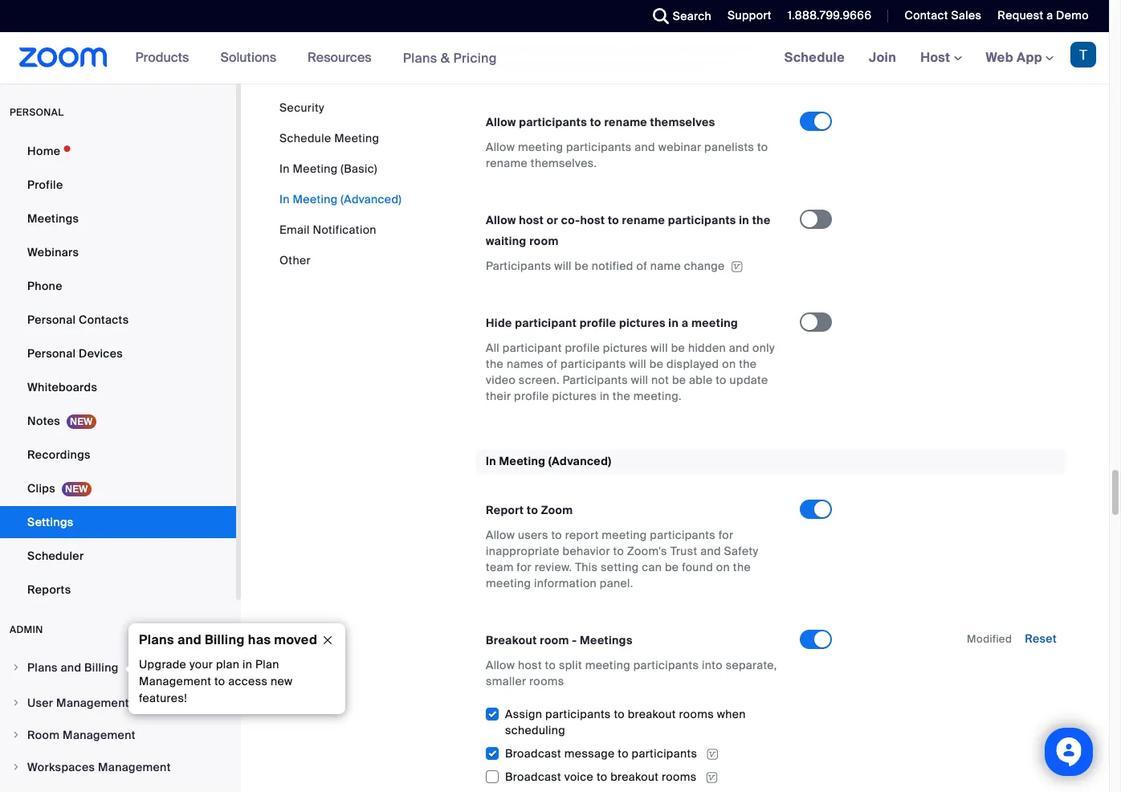 Task type: locate. For each thing, give the bounding box(es) containing it.
for up safety
[[719, 528, 734, 542]]

of
[[637, 258, 648, 273], [547, 357, 558, 371]]

name
[[486, 58, 517, 72], [651, 258, 681, 273]]

to inside upgrade your plan in plan management to access new features!
[[214, 674, 225, 689]]

0 horizontal spatial schedule
[[280, 131, 331, 145]]

schedule inside meetings navigation
[[785, 49, 845, 66]]

meeting up hidden
[[692, 316, 738, 330]]

1 horizontal spatial their
[[739, 41, 764, 56]]

participants down hide participant profile pictures in a meeting
[[561, 357, 626, 371]]

close image
[[315, 633, 341, 648]]

2 horizontal spatial plans
[[403, 49, 438, 66]]

0 vertical spatial plans
[[403, 49, 438, 66]]

by
[[486, 41, 500, 56]]

support version for broadcast message to participants image
[[702, 748, 724, 762]]

2 personal from the top
[[27, 346, 76, 361]]

to down allow host to split meeting participants into separate, smaller rooms
[[614, 707, 625, 722]]

participants right screen.
[[563, 373, 628, 387]]

right image down admin
[[11, 663, 21, 672]]

1 horizontal spatial participants
[[563, 373, 628, 387]]

to right panelists
[[758, 139, 769, 154]]

rooms inside assign participants to breakout rooms when scheduling
[[679, 707, 714, 722]]

personal contacts
[[27, 313, 129, 327]]

0 vertical spatial in
[[280, 161, 290, 176]]

and inside the allow meeting participants and webinar panelists to rename themselves.
[[635, 139, 656, 154]]

1 vertical spatial of
[[547, 357, 558, 371]]

themselves.
[[531, 156, 597, 170]]

users inside allow users to report meeting participants for inappropriate behavior to zoom's trust and safety team for review. this setting can be found on the meeting information panel.
[[518, 528, 549, 542]]

broadcast inside "application"
[[505, 770, 562, 784]]

0 horizontal spatial plans
[[27, 660, 58, 675]]

0 vertical spatial of
[[637, 258, 648, 273]]

group
[[485, 702, 800, 792]]

be down trust
[[665, 560, 679, 575]]

4 allow from the top
[[486, 528, 515, 542]]

1 vertical spatial (advanced)
[[549, 454, 612, 468]]

in up email
[[280, 192, 290, 206]]

banner containing products
[[0, 32, 1110, 84]]

0 vertical spatial their
[[739, 41, 764, 56]]

1 horizontal spatial meetings
[[580, 633, 633, 648]]

management for workspaces management
[[98, 760, 171, 775]]

0 vertical spatial participants
[[486, 258, 552, 273]]

pictures for will
[[603, 341, 648, 355]]

0 vertical spatial meetings
[[27, 211, 79, 226]]

and inside allow users to report meeting participants for inappropriate behavior to zoom's trust and safety team for review. this setting can be found on the meeting information panel.
[[701, 544, 721, 559]]

personal inside "link"
[[27, 313, 76, 327]]

can
[[642, 560, 662, 575]]

schedule for schedule meeting
[[280, 131, 331, 145]]

plans for plans and billing has moved
[[139, 632, 174, 648]]

will inside "application"
[[555, 258, 572, 273]]

video
[[486, 373, 516, 387]]

1 horizontal spatial users
[[623, 41, 653, 56]]

right image down right image
[[11, 762, 21, 772]]

0 vertical spatial personal
[[27, 313, 76, 327]]

contact sales
[[905, 8, 982, 22]]

0 horizontal spatial a
[[642, 58, 649, 72]]

report to zoom
[[486, 503, 573, 518]]

to right the voice
[[597, 770, 608, 784]]

2 vertical spatial rename
[[622, 213, 665, 227]]

1 horizontal spatial plans
[[139, 632, 174, 648]]

home
[[27, 144, 60, 158]]

hide
[[486, 316, 512, 330]]

0 vertical spatial in meeting (advanced)
[[280, 192, 402, 206]]

management up features!
[[139, 674, 211, 689]]

email notification
[[280, 223, 377, 237]]

support version for allow host or co-host to rename participants in the waiting room image
[[729, 261, 745, 272]]

host for split
[[518, 658, 542, 673]]

personal for personal contacts
[[27, 313, 76, 327]]

whiteboards link
[[0, 371, 236, 403]]

2 vertical spatial on
[[717, 560, 730, 575]]

rooms inside "application"
[[662, 770, 697, 784]]

the down safety
[[733, 560, 751, 575]]

0 vertical spatial users
[[623, 41, 653, 56]]

your
[[190, 657, 213, 672]]

to up broadcast voice to breakout rooms "application"
[[618, 747, 629, 761]]

billing inside the plans and billing has moved tooltip
[[205, 632, 245, 648]]

2 vertical spatial a
[[682, 316, 689, 330]]

be right not
[[672, 373, 686, 387]]

1 horizontal spatial for
[[719, 528, 734, 542]]

participants down waiting
[[486, 258, 552, 273]]

participants up message
[[546, 707, 611, 722]]

and left the only
[[729, 341, 750, 355]]

1 vertical spatial users
[[518, 528, 549, 542]]

2 right image from the top
[[11, 698, 21, 708]]

(advanced)
[[341, 192, 402, 206], [549, 454, 612, 468]]

personal down phone in the left of the page
[[27, 313, 76, 327]]

right image for plans and billing
[[11, 663, 21, 672]]

participants down allow participants to rename themselves
[[566, 139, 632, 154]]

1 horizontal spatial in meeting (advanced)
[[486, 454, 612, 468]]

on down the disabling
[[520, 58, 534, 72]]

their down video
[[486, 389, 511, 403]]

0 vertical spatial a
[[1047, 8, 1054, 22]]

rooms left when
[[679, 707, 714, 722]]

breakout inside "application"
[[611, 770, 659, 784]]

right image
[[11, 663, 21, 672], [11, 698, 21, 708], [11, 762, 21, 772]]

meeting right split
[[585, 658, 631, 673]]

settings link
[[0, 506, 236, 538]]

1 vertical spatial in meeting (advanced)
[[486, 454, 612, 468]]

and up your
[[177, 632, 202, 648]]

management up room management at bottom
[[56, 696, 129, 710]]

1 vertical spatial participants
[[563, 373, 628, 387]]

be inside allow users to report meeting participants for inappropriate behavior to zoom's trust and safety team for review. this setting can be found on the meeting information panel.
[[665, 560, 679, 575]]

management
[[139, 674, 211, 689], [56, 696, 129, 710], [63, 728, 136, 742], [98, 760, 171, 775]]

support link
[[716, 0, 776, 32], [728, 8, 772, 22]]

allow inside the allow meeting participants and webinar panelists to rename themselves.
[[486, 139, 515, 154]]

1 horizontal spatial billing
[[205, 632, 245, 648]]

split
[[559, 658, 582, 673]]

broadcast left the voice
[[505, 770, 562, 784]]

host button
[[921, 49, 962, 66]]

pictures down screen.
[[552, 389, 597, 403]]

meeting down team
[[486, 576, 531, 591]]

0 vertical spatial rename
[[605, 115, 648, 129]]

plans for plans & pricing
[[403, 49, 438, 66]]

on down safety
[[717, 560, 730, 575]]

0 vertical spatial broadcast
[[505, 747, 562, 761]]

be left notified
[[575, 258, 589, 273]]

menu bar containing security
[[280, 100, 402, 268]]

billing up plan
[[205, 632, 245, 648]]

screen.
[[519, 373, 560, 387]]

1 vertical spatial right image
[[11, 698, 21, 708]]

plans inside tooltip
[[139, 632, 174, 648]]

rooms left support version for broadcast voice to breakout rooms icon
[[662, 770, 697, 784]]

participant
[[515, 316, 577, 330], [503, 341, 562, 355]]

plans inside menu item
[[27, 660, 58, 675]]

to right co-
[[608, 213, 619, 227]]

schedule down 1.888.799.9666
[[785, 49, 845, 66]]

rename left 'themselves.'
[[486, 156, 528, 170]]

1 vertical spatial in
[[280, 192, 290, 206]]

right image inside plans and billing menu item
[[11, 663, 21, 672]]

room inside allow host or co-host to rename participants in the waiting room
[[530, 233, 559, 248]]

to inside the allow meeting participants and webinar panelists to rename themselves.
[[758, 139, 769, 154]]

0 horizontal spatial meetings
[[27, 211, 79, 226]]

(basic)
[[341, 161, 377, 176]]

profile
[[537, 58, 572, 72], [580, 316, 617, 330], [565, 341, 600, 355], [514, 389, 549, 403]]

in meeting (advanced) up notification
[[280, 192, 402, 206]]

1 vertical spatial schedule
[[280, 131, 331, 145]]

3 right image from the top
[[11, 762, 21, 772]]

allow host to split meeting participants into separate, smaller rooms
[[486, 658, 777, 689]]

a
[[1047, 8, 1054, 22], [642, 58, 649, 72], [682, 316, 689, 330]]

for
[[719, 528, 734, 542], [517, 560, 532, 575]]

profile down participants will be notified of name change
[[580, 316, 617, 330]]

by disabling this setting, users will always use their name on profile page to join a meeting
[[486, 41, 764, 72]]

the left the meeting.
[[613, 389, 631, 403]]

rooms
[[530, 674, 565, 689], [679, 707, 714, 722], [662, 770, 697, 784]]

whiteboards
[[27, 380, 97, 394]]

the down panelists
[[753, 213, 771, 227]]

schedule for schedule
[[785, 49, 845, 66]]

1 vertical spatial billing
[[84, 660, 119, 675]]

management inside menu item
[[63, 728, 136, 742]]

room management
[[27, 728, 136, 742]]

allow inside allow host or co-host to rename participants in the waiting room
[[486, 213, 516, 227]]

banner
[[0, 32, 1110, 84]]

broadcast down scheduling
[[505, 747, 562, 761]]

participants up broadcast voice to breakout rooms "application"
[[632, 747, 698, 761]]

webinar
[[659, 139, 702, 154]]

assign participants to breakout rooms when scheduling
[[505, 707, 746, 738]]

profile down this
[[537, 58, 572, 72]]

for down the 'inappropriate'
[[517, 560, 532, 575]]

meeting down always
[[652, 58, 697, 72]]

1 vertical spatial participant
[[503, 341, 562, 355]]

to inside the all participant profile pictures will be hidden and only the names of participants will be displayed on the video screen. participants will not be able to update their profile pictures in the meeting.
[[716, 373, 727, 387]]

0 vertical spatial participant
[[515, 316, 577, 330]]

2 vertical spatial plans
[[27, 660, 58, 675]]

moved
[[274, 632, 317, 648]]

demo
[[1057, 8, 1089, 22]]

0 vertical spatial pictures
[[619, 316, 666, 330]]

not
[[652, 373, 669, 387]]

0 vertical spatial breakout
[[628, 707, 676, 722]]

meeting up email notification at left top
[[293, 192, 338, 206]]

rename up participants will be notified of name change "application" at top
[[622, 213, 665, 227]]

and up the user management
[[61, 660, 81, 675]]

0 horizontal spatial their
[[486, 389, 511, 403]]

reset
[[1025, 632, 1057, 646]]

1 vertical spatial breakout
[[611, 770, 659, 784]]

participant for all
[[503, 341, 562, 355]]

be inside participants will be notified of name change "application"
[[575, 258, 589, 273]]

1 vertical spatial their
[[486, 389, 511, 403]]

group inside the in meeting (advanced) element
[[485, 702, 800, 792]]

0 vertical spatial schedule
[[785, 49, 845, 66]]

allow for allow host or co-host to rename participants in the waiting room
[[486, 213, 516, 227]]

2 vertical spatial right image
[[11, 762, 21, 772]]

to left join
[[605, 58, 616, 72]]

pictures up the all participant profile pictures will be hidden and only the names of participants will be displayed on the video screen. participants will not be able to update their profile pictures in the meeting.
[[619, 316, 666, 330]]

resources
[[308, 49, 372, 66]]

schedule meeting
[[280, 131, 379, 145]]

panelists
[[705, 139, 755, 154]]

broadcast voice to breakout rooms application
[[486, 765, 800, 788]]

to inside allow host to split meeting participants into separate, smaller rooms
[[545, 658, 556, 673]]

allow for allow meeting participants and webinar panelists to rename themselves.
[[486, 139, 515, 154]]

in up displayed
[[669, 316, 679, 330]]

a left demo
[[1047, 8, 1054, 22]]

web app button
[[986, 49, 1054, 66]]

name down by
[[486, 58, 517, 72]]

rooms down split
[[530, 674, 565, 689]]

2 vertical spatial rooms
[[662, 770, 697, 784]]

broadcast inside application
[[505, 747, 562, 761]]

1 vertical spatial personal
[[27, 346, 76, 361]]

will down co-
[[555, 258, 572, 273]]

will up the meeting.
[[629, 357, 647, 371]]

smaller
[[486, 674, 527, 689]]

the inside allow host or co-host to rename participants in the waiting room
[[753, 213, 771, 227]]

0 horizontal spatial users
[[518, 528, 549, 542]]

0 horizontal spatial for
[[517, 560, 532, 575]]

billing for plans and billing
[[84, 660, 119, 675]]

of inside "application"
[[637, 258, 648, 273]]

management up workspaces management
[[63, 728, 136, 742]]

allow
[[486, 115, 516, 129], [486, 139, 515, 154], [486, 213, 516, 227], [486, 528, 515, 542], [486, 658, 515, 673]]

plans inside product information navigation
[[403, 49, 438, 66]]

0 vertical spatial for
[[719, 528, 734, 542]]

meetings
[[27, 211, 79, 226], [580, 633, 633, 648]]

zoom
[[541, 503, 573, 518]]

plans and billing menu item
[[0, 652, 236, 686]]

management down room management menu item
[[98, 760, 171, 775]]

and
[[635, 139, 656, 154], [729, 341, 750, 355], [701, 544, 721, 559], [177, 632, 202, 648], [61, 660, 81, 675]]

2 vertical spatial pictures
[[552, 389, 597, 403]]

0 horizontal spatial billing
[[84, 660, 119, 675]]

meetings inside the in meeting (advanced) element
[[580, 633, 633, 648]]

plans
[[403, 49, 438, 66], [139, 632, 174, 648], [27, 660, 58, 675]]

right image left user
[[11, 698, 21, 708]]

0 horizontal spatial name
[[486, 58, 517, 72]]

in for in meeting (advanced) link at top
[[280, 192, 290, 206]]

schedule meeting link
[[280, 131, 379, 145]]

0 horizontal spatial participants
[[486, 258, 552, 273]]

all participant profile pictures will be hidden and only the names of participants will be displayed on the video screen. participants will not be able to update their profile pictures in the meeting.
[[486, 341, 775, 403]]

will left always
[[656, 41, 674, 56]]

right image
[[11, 730, 21, 740]]

management inside upgrade your plan in plan management to access new features!
[[139, 674, 211, 689]]

products button
[[135, 32, 196, 84]]

2 broadcast from the top
[[505, 770, 562, 784]]

0 vertical spatial name
[[486, 58, 517, 72]]

billing inside plans and billing menu item
[[84, 660, 119, 675]]

broadcast for broadcast message to participants
[[505, 747, 562, 761]]

participants inside the allow meeting participants and webinar panelists to rename themselves.
[[566, 139, 632, 154]]

1 vertical spatial plans
[[139, 632, 174, 648]]

name left the change
[[651, 258, 681, 273]]

other
[[280, 253, 311, 268]]

contact sales link
[[893, 0, 986, 32], [905, 8, 982, 22]]

pictures down hide participant profile pictures in a meeting
[[603, 341, 648, 355]]

names
[[507, 357, 544, 371]]

themselves
[[650, 115, 716, 129]]

web app
[[986, 49, 1043, 66]]

1 horizontal spatial of
[[637, 258, 648, 273]]

meetings navigation
[[773, 32, 1110, 84]]

1.888.799.9666 button up join
[[776, 0, 876, 32]]

management for room management
[[63, 728, 136, 742]]

breakout down broadcast message to participants application
[[611, 770, 659, 784]]

participants inside the all participant profile pictures will be hidden and only the names of participants will be displayed on the video screen. participants will not be able to update their profile pictures in the meeting.
[[563, 373, 628, 387]]

app
[[1017, 49, 1043, 66]]

participants left into
[[634, 658, 699, 673]]

setting,
[[579, 41, 620, 56]]

3 allow from the top
[[486, 213, 516, 227]]

meeting for in meeting (basic) link
[[293, 161, 338, 176]]

participants inside allow host or co-host to rename participants in the waiting room
[[668, 213, 737, 227]]

0 horizontal spatial (advanced)
[[341, 192, 402, 206]]

user management menu item
[[0, 688, 236, 718]]

management for user management
[[56, 696, 129, 710]]

-
[[572, 633, 577, 648]]

1 vertical spatial on
[[722, 357, 736, 371]]

of up screen.
[[547, 357, 558, 371]]

behavior
[[563, 544, 610, 559]]

breakout
[[486, 633, 537, 648]]

management inside menu item
[[98, 760, 171, 775]]

1 broadcast from the top
[[505, 747, 562, 761]]

room left -
[[540, 633, 569, 648]]

their inside the all participant profile pictures will be hidden and only the names of participants will be displayed on the video screen. participants will not be able to update their profile pictures in the meeting.
[[486, 389, 511, 403]]

and inside menu item
[[61, 660, 81, 675]]

1 allow from the top
[[486, 115, 516, 129]]

management inside 'menu item'
[[56, 696, 129, 710]]

name inside "application"
[[651, 258, 681, 273]]

setting
[[601, 560, 639, 575]]

meetings up webinars
[[27, 211, 79, 226]]

participants up the change
[[668, 213, 737, 227]]

in up support version for allow host or co-host to rename participants in the waiting room image
[[739, 213, 750, 227]]

rename up the allow meeting participants and webinar panelists to rename themselves.
[[605, 115, 648, 129]]

1 vertical spatial pictures
[[603, 341, 648, 355]]

co-
[[561, 213, 580, 227]]

phone link
[[0, 270, 236, 302]]

and left webinar
[[635, 139, 656, 154]]

schedule link
[[773, 32, 857, 84]]

be
[[575, 258, 589, 273], [671, 341, 685, 355], [650, 357, 664, 371], [672, 373, 686, 387], [665, 560, 679, 575]]

0 vertical spatial rooms
[[530, 674, 565, 689]]

contacts
[[79, 313, 129, 327]]

1 vertical spatial name
[[651, 258, 681, 273]]

right image inside workspaces management menu item
[[11, 762, 21, 772]]

participant inside the all participant profile pictures will be hidden and only the names of participants will be displayed on the video screen. participants will not be able to update their profile pictures in the meeting.
[[503, 341, 562, 355]]

1 vertical spatial rooms
[[679, 707, 714, 722]]

1 vertical spatial rename
[[486, 156, 528, 170]]

users inside by disabling this setting, users will always use their name on profile page to join a meeting
[[623, 41, 653, 56]]

0 vertical spatial on
[[520, 58, 534, 72]]

room
[[530, 233, 559, 248], [540, 633, 569, 648]]

participants will be notified of name change application
[[486, 258, 786, 274]]

rename inside allow host or co-host to rename participants in the waiting room
[[622, 213, 665, 227]]

(advanced) up zoom
[[549, 454, 612, 468]]

a up hidden
[[682, 316, 689, 330]]

profile link
[[0, 169, 236, 201]]

1 vertical spatial room
[[540, 633, 569, 648]]

their
[[739, 41, 764, 56], [486, 389, 511, 403]]

plans up user
[[27, 660, 58, 675]]

1 horizontal spatial schedule
[[785, 49, 845, 66]]

(advanced) down "(basic)"
[[341, 192, 402, 206]]

users
[[623, 41, 653, 56], [518, 528, 549, 542]]

user
[[27, 696, 53, 710]]

in for in meeting (basic) link
[[280, 161, 290, 176]]

notes link
[[0, 405, 236, 437]]

1 vertical spatial a
[[642, 58, 649, 72]]

participants inside "application"
[[486, 258, 552, 273]]

of inside the all participant profile pictures will be hidden and only the names of participants will be displayed on the video screen. participants will not be able to update their profile pictures in the meeting.
[[547, 357, 558, 371]]

host up smaller
[[518, 658, 542, 673]]

meetings right -
[[580, 633, 633, 648]]

2 allow from the top
[[486, 139, 515, 154]]

meeting inside allow host to split meeting participants into separate, smaller rooms
[[585, 658, 631, 673]]

1 vertical spatial broadcast
[[505, 770, 562, 784]]

support
[[728, 8, 772, 22]]

meeting up "(basic)"
[[334, 131, 379, 145]]

0 horizontal spatial of
[[547, 357, 558, 371]]

1 vertical spatial for
[[517, 560, 532, 575]]

1 vertical spatial meetings
[[580, 633, 633, 648]]

0 vertical spatial room
[[530, 233, 559, 248]]

host inside allow host to split meeting participants into separate, smaller rooms
[[518, 658, 542, 673]]

schedule
[[785, 49, 845, 66], [280, 131, 331, 145]]

breakout inside assign participants to breakout rooms when scheduling
[[628, 707, 676, 722]]

host
[[519, 213, 544, 227], [580, 213, 605, 227], [518, 658, 542, 673]]

breakout up broadcast message to participants application
[[628, 707, 676, 722]]

in up report
[[486, 454, 497, 468]]

allow inside allow users to report meeting participants for inappropriate behavior to zoom's trust and safety team for review. this setting can be found on the meeting information panel.
[[486, 528, 515, 542]]

host for co-
[[519, 213, 544, 227]]

billing up user management 'menu item'
[[84, 660, 119, 675]]

group containing assign participants to breakout rooms when scheduling
[[485, 702, 800, 792]]

0 vertical spatial right image
[[11, 663, 21, 672]]

request a demo link
[[986, 0, 1110, 32], [998, 8, 1089, 22]]

plans up upgrade
[[139, 632, 174, 648]]

to up the allow meeting participants and webinar panelists to rename themselves.
[[590, 115, 602, 129]]

host left or
[[519, 213, 544, 227]]

1 personal from the top
[[27, 313, 76, 327]]

1 right image from the top
[[11, 663, 21, 672]]

right image inside user management 'menu item'
[[11, 698, 21, 708]]

plans left &
[[403, 49, 438, 66]]

0 vertical spatial billing
[[205, 632, 245, 648]]

allow inside allow host to split meeting participants into separate, smaller rooms
[[486, 658, 515, 673]]

participants up trust
[[650, 528, 716, 542]]

5 allow from the top
[[486, 658, 515, 673]]

meeting for in meeting (advanced) link at top
[[293, 192, 338, 206]]

1 horizontal spatial name
[[651, 258, 681, 273]]

menu bar
[[280, 100, 402, 268]]

in
[[280, 161, 290, 176], [280, 192, 290, 206], [486, 454, 497, 468]]

to right able
[[716, 373, 727, 387]]

participants
[[486, 258, 552, 273], [563, 373, 628, 387]]



Task type: vqa. For each thing, say whether or not it's contained in the screenshot.
Zoom out IMAGE
no



Task type: describe. For each thing, give the bounding box(es) containing it.
found
[[682, 560, 714, 575]]

page
[[575, 58, 602, 72]]

reset button
[[1025, 632, 1057, 646]]

join
[[869, 49, 897, 66]]

profile inside by disabling this setting, users will always use their name on profile page to join a meeting
[[537, 58, 572, 72]]

breakout for voice
[[611, 770, 659, 784]]

be up displayed
[[671, 341, 685, 355]]

information
[[534, 576, 597, 591]]

1 horizontal spatial (advanced)
[[549, 454, 612, 468]]

team
[[486, 560, 514, 575]]

support version for broadcast voice to breakout rooms image
[[701, 771, 724, 785]]

sales
[[952, 8, 982, 22]]

admin
[[10, 623, 43, 636]]

features!
[[139, 691, 187, 705]]

to down zoom
[[552, 528, 562, 542]]

meeting up zoom's
[[602, 528, 647, 542]]

to left zoom
[[527, 503, 538, 518]]

participant for hide
[[515, 316, 577, 330]]

broadcast message to participants application
[[485, 742, 800, 765]]

always
[[677, 41, 713, 56]]

notified
[[592, 258, 634, 273]]

recordings
[[27, 448, 91, 462]]

be up not
[[650, 357, 664, 371]]

access
[[228, 674, 268, 689]]

search
[[673, 9, 712, 23]]

to inside "application"
[[597, 770, 608, 784]]

participants inside application
[[632, 747, 698, 761]]

their inside by disabling this setting, users will always use their name on profile page to join a meeting
[[739, 41, 764, 56]]

report
[[565, 528, 599, 542]]

to inside allow host or co-host to rename participants in the waiting room
[[608, 213, 619, 227]]

to inside by disabling this setting, users will always use their name on profile page to join a meeting
[[605, 58, 616, 72]]

meeting inside by disabling this setting, users will always use their name on profile page to join a meeting
[[652, 58, 697, 72]]

update
[[730, 373, 768, 387]]

zoom's
[[627, 544, 668, 559]]

rooms inside allow host to split meeting participants into separate, smaller rooms
[[530, 674, 565, 689]]

upgrade
[[139, 657, 187, 672]]

meetings inside the personal menu menu
[[27, 211, 79, 226]]

and inside the all participant profile pictures will be hidden and only the names of participants will be displayed on the video screen. participants will not be able to update their profile pictures in the meeting.
[[729, 341, 750, 355]]

admin menu menu
[[0, 652, 236, 792]]

in inside upgrade your plan in plan management to access new features!
[[243, 657, 252, 672]]

in inside the all participant profile pictures will be hidden and only the names of participants will be displayed on the video screen. participants will not be able to update their profile pictures in the meeting.
[[600, 389, 610, 403]]

workspaces
[[27, 760, 95, 775]]

plans and billing
[[27, 660, 119, 675]]

allow for allow participants to rename themselves
[[486, 115, 516, 129]]

on inside by disabling this setting, users will always use their name on profile page to join a meeting
[[520, 58, 534, 72]]

1.888.799.9666
[[788, 8, 872, 22]]

allow for allow host to split meeting participants into separate, smaller rooms
[[486, 658, 515, 673]]

search button
[[641, 0, 716, 32]]

security link
[[280, 100, 324, 115]]

profile
[[27, 178, 63, 192]]

and inside tooltip
[[177, 632, 202, 648]]

notification
[[313, 223, 377, 237]]

participants up 'themselves.'
[[519, 115, 587, 129]]

new
[[271, 674, 293, 689]]

panel.
[[600, 576, 634, 591]]

participants inside allow users to report meeting participants for inappropriate behavior to zoom's trust and safety team for review. this setting can be found on the meeting information panel.
[[650, 528, 716, 542]]

recordings link
[[0, 439, 236, 471]]

will up not
[[651, 341, 668, 355]]

breakout room - meetings
[[486, 633, 633, 648]]

review.
[[535, 560, 572, 575]]

rename inside the allow meeting participants and webinar panelists to rename themselves.
[[486, 156, 528, 170]]

right image for workspaces management
[[11, 762, 21, 772]]

broadcast for broadcast voice to breakout rooms
[[505, 770, 562, 784]]

other link
[[280, 253, 311, 268]]

allow host or co-host to rename participants in the waiting room
[[486, 213, 771, 248]]

this
[[575, 560, 598, 575]]

workspaces management menu item
[[0, 752, 236, 783]]

settings
[[27, 515, 74, 529]]

broadcast voice to breakout rooms
[[505, 770, 697, 784]]

meeting up report to zoom
[[499, 454, 546, 468]]

profile down hide participant profile pictures in a meeting
[[565, 341, 600, 355]]

request a demo
[[998, 8, 1089, 22]]

2 vertical spatial in
[[486, 454, 497, 468]]

hide participant profile pictures in a meeting
[[486, 316, 738, 330]]

workspaces management
[[27, 760, 171, 775]]

user management
[[27, 696, 129, 710]]

report
[[486, 503, 524, 518]]

the down all at the top left
[[486, 357, 504, 371]]

participants inside allow host to split meeting participants into separate, smaller rooms
[[634, 658, 699, 673]]

all
[[486, 341, 500, 355]]

waiting
[[486, 233, 527, 248]]

solutions button
[[220, 32, 284, 84]]

a inside by disabling this setting, users will always use their name on profile page to join a meeting
[[642, 58, 649, 72]]

in meeting (advanced) link
[[280, 192, 402, 206]]

security
[[280, 100, 324, 115]]

host right or
[[580, 213, 605, 227]]

inappropriate
[[486, 544, 560, 559]]

broadcast message to participants
[[505, 747, 698, 761]]

participants inside the all participant profile pictures will be hidden and only the names of participants will be displayed on the video screen. participants will not be able to update their profile pictures in the meeting.
[[561, 357, 626, 371]]

rooms for broadcast voice to breakout rooms
[[662, 770, 697, 784]]

will left not
[[631, 373, 649, 387]]

email notification link
[[280, 223, 377, 237]]

product information navigation
[[123, 32, 509, 84]]

clips link
[[0, 472, 236, 505]]

meeting for schedule meeting link
[[334, 131, 379, 145]]

personal menu menu
[[0, 135, 236, 607]]

to inside assign participants to breakout rooms when scheduling
[[614, 707, 625, 722]]

able
[[689, 373, 713, 387]]

safety
[[724, 544, 759, 559]]

clips
[[27, 481, 55, 496]]

in meeting (basic)
[[280, 161, 377, 176]]

room inside the in meeting (advanced) element
[[540, 633, 569, 648]]

personal
[[10, 106, 64, 119]]

the inside allow users to report meeting participants for inappropriate behavior to zoom's trust and safety team for review. this setting can be found on the meeting information panel.
[[733, 560, 751, 575]]

in inside allow host or co-host to rename participants in the waiting room
[[739, 213, 750, 227]]

web
[[986, 49, 1014, 66]]

plan
[[216, 657, 240, 672]]

use
[[716, 41, 736, 56]]

plans and billing has moved tooltip
[[125, 623, 345, 714]]

pictures for in
[[619, 316, 666, 330]]

trust
[[671, 544, 698, 559]]

message
[[565, 747, 615, 761]]

billing for plans and billing has moved
[[205, 632, 245, 648]]

displayed
[[667, 357, 719, 371]]

on inside the all participant profile pictures will be hidden and only the names of participants will be displayed on the video screen. participants will not be able to update their profile pictures in the meeting.
[[722, 357, 736, 371]]

contact
[[905, 8, 949, 22]]

to inside application
[[618, 747, 629, 761]]

this
[[556, 41, 576, 56]]

room management menu item
[[0, 720, 236, 750]]

breakout for participants
[[628, 707, 676, 722]]

plan
[[255, 657, 279, 672]]

plans and billing has moved
[[139, 632, 317, 648]]

participants inside assign participants to breakout rooms when scheduling
[[546, 707, 611, 722]]

separate,
[[726, 658, 777, 673]]

zoom logo image
[[19, 47, 107, 67]]

modified
[[967, 632, 1013, 646]]

join
[[619, 58, 639, 72]]

reports link
[[0, 574, 236, 606]]

rooms for assign participants to breakout rooms when scheduling
[[679, 707, 714, 722]]

to up 'setting'
[[613, 544, 624, 559]]

in meeting (advanced) element
[[476, 449, 1067, 792]]

profile down screen.
[[514, 389, 549, 403]]

allow users to report meeting participants for inappropriate behavior to zoom's trust and safety team for review. this setting can be found on the meeting information panel.
[[486, 528, 759, 591]]

will inside by disabling this setting, users will always use their name on profile page to join a meeting
[[656, 41, 674, 56]]

participants will be notified of name change
[[486, 258, 725, 273]]

2 horizontal spatial a
[[1047, 8, 1054, 22]]

1 horizontal spatial a
[[682, 316, 689, 330]]

plans for plans and billing
[[27, 660, 58, 675]]

meeting inside the allow meeting participants and webinar panelists to rename themselves.
[[518, 139, 563, 154]]

profile picture image
[[1071, 42, 1097, 67]]

join link
[[857, 32, 909, 84]]

0 vertical spatial (advanced)
[[341, 192, 402, 206]]

the up update
[[739, 357, 757, 371]]

1.888.799.9666 button up schedule link
[[788, 8, 872, 22]]

change
[[684, 258, 725, 273]]

0 horizontal spatial in meeting (advanced)
[[280, 192, 402, 206]]

personal for personal devices
[[27, 346, 76, 361]]

upgrade your plan in plan management to access new features!
[[139, 657, 293, 705]]

plans & pricing
[[403, 49, 497, 66]]

on inside allow users to report meeting participants for inappropriate behavior to zoom's trust and safety team for review. this setting can be found on the meeting information panel.
[[717, 560, 730, 575]]

into
[[702, 658, 723, 673]]

only
[[753, 341, 775, 355]]

home link
[[0, 135, 236, 167]]

solutions
[[220, 49, 276, 66]]

name inside by disabling this setting, users will always use their name on profile page to join a meeting
[[486, 58, 517, 72]]

allow for allow users to report meeting participants for inappropriate behavior to zoom's trust and safety team for review. this setting can be found on the meeting information panel.
[[486, 528, 515, 542]]

disabling
[[503, 41, 553, 56]]

webinars
[[27, 245, 79, 260]]

right image for user management
[[11, 698, 21, 708]]



